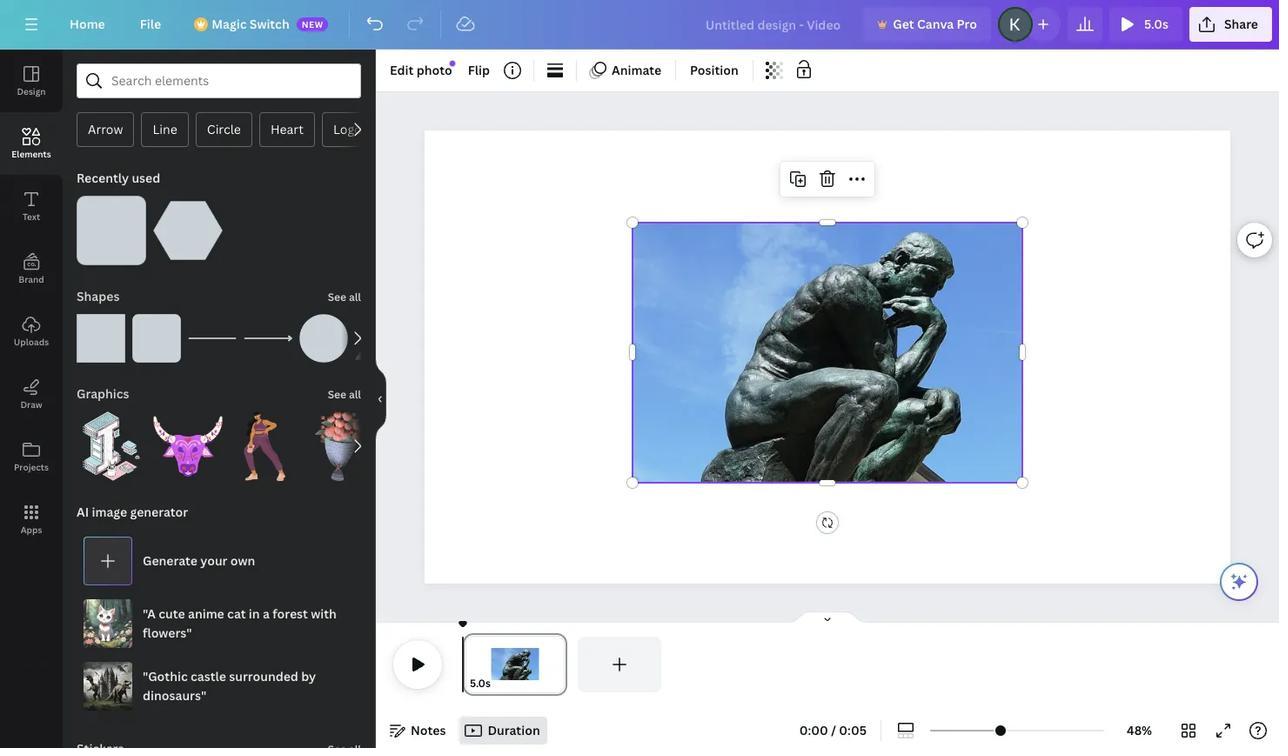 Task type: vqa. For each thing, say whether or not it's contained in the screenshot.
search field
no



Task type: locate. For each thing, give the bounding box(es) containing it.
see all up the white circle shape image
[[328, 290, 361, 305]]

5.0s button left share dropdown button
[[1110, 7, 1183, 42]]

cute
[[159, 606, 185, 622]]

see all button
[[326, 279, 363, 314], [326, 377, 363, 412]]

0 vertical spatial 5.0s
[[1145, 16, 1169, 32]]

1 see all button from the top
[[326, 279, 363, 314]]

canva assistant image
[[1229, 572, 1250, 593]]

5.0s left page title text box
[[470, 676, 491, 691]]

"gothic castle surrounded by dinosaurs"
[[143, 669, 316, 704]]

flowers"
[[143, 625, 192, 642]]

graphics
[[77, 386, 129, 402]]

home
[[70, 16, 105, 32]]

1 horizontal spatial 5.0s
[[1145, 16, 1169, 32]]

group
[[77, 185, 146, 266], [153, 185, 223, 266], [77, 304, 125, 363], [132, 304, 181, 363], [299, 304, 348, 363], [77, 401, 146, 481], [153, 401, 223, 481], [230, 401, 299, 481], [306, 412, 376, 481]]

Design title text field
[[692, 7, 857, 42]]

see left hide image
[[328, 387, 347, 402]]

0 vertical spatial all
[[349, 290, 361, 305]]

dinosaurs"
[[143, 688, 207, 704]]

switch
[[250, 16, 290, 32]]

rounded square image down recently used
[[77, 196, 146, 266]]

1 vertical spatial all
[[349, 387, 361, 402]]

0:05
[[839, 723, 867, 739]]

see all button for graphics
[[326, 377, 363, 412]]

in
[[249, 606, 260, 622]]

image
[[92, 504, 127, 521]]

soft gradient flower bouquet image
[[306, 412, 376, 481]]

5.0s
[[1145, 16, 1169, 32], [470, 676, 491, 691]]

arrow
[[88, 121, 123, 138]]

circle button
[[196, 112, 252, 147]]

see all
[[328, 290, 361, 305], [328, 387, 361, 402]]

triangle up image
[[355, 314, 404, 363]]

castle
[[191, 669, 226, 685]]

see up the white circle shape image
[[328, 290, 347, 305]]

1 see all from the top
[[328, 290, 361, 305]]

position
[[690, 62, 739, 78]]

1 vertical spatial see
[[328, 387, 347, 402]]

0 vertical spatial see
[[328, 290, 347, 305]]

1 horizontal spatial add this line to the canvas image
[[244, 314, 293, 363]]

notes
[[411, 723, 446, 739]]

magic
[[212, 16, 247, 32]]

apps
[[21, 524, 42, 536]]

1 vertical spatial rounded square image
[[132, 314, 181, 363]]

used
[[132, 170, 160, 186]]

all up triangle up image
[[349, 290, 361, 305]]

all for graphics
[[349, 387, 361, 402]]

2 see all button from the top
[[326, 377, 363, 412]]

2 all from the top
[[349, 387, 361, 402]]

see for graphics
[[328, 387, 347, 402]]

file
[[140, 16, 161, 32]]

file button
[[126, 7, 175, 42]]

see all button for shapes
[[326, 279, 363, 314]]

0 vertical spatial see all button
[[326, 279, 363, 314]]

add this line to the canvas image
[[188, 314, 237, 363], [244, 314, 293, 363]]

detailed colorful year of the ox floral bull head image
[[153, 412, 223, 481]]

1 horizontal spatial 5.0s button
[[1110, 7, 1183, 42]]

Page title text field
[[498, 676, 505, 693]]

notes button
[[383, 717, 453, 745]]

0 horizontal spatial add this line to the canvas image
[[188, 314, 237, 363]]

position button
[[683, 57, 746, 84]]

0 horizontal spatial 5.0s
[[470, 676, 491, 691]]

5.0s button
[[1110, 7, 1183, 42], [470, 676, 491, 693]]

2 see all from the top
[[328, 387, 361, 402]]

magic switch
[[212, 16, 290, 32]]

line
[[153, 121, 177, 138]]

all left hide image
[[349, 387, 361, 402]]

uploads button
[[0, 300, 63, 363]]

1 vertical spatial see all
[[328, 387, 361, 402]]

draw
[[20, 399, 42, 411]]

1 see from the top
[[328, 290, 347, 305]]

brand button
[[0, 238, 63, 300]]

1 vertical spatial 5.0s button
[[470, 676, 491, 693]]

forest
[[273, 606, 308, 622]]

rounded square image
[[77, 196, 146, 266], [132, 314, 181, 363]]

1 add this line to the canvas image from the left
[[188, 314, 237, 363]]

recently used
[[77, 170, 160, 186]]

0 vertical spatial 5.0s button
[[1110, 7, 1183, 42]]

/
[[832, 723, 837, 739]]

with
[[311, 606, 337, 622]]

all
[[349, 290, 361, 305], [349, 387, 361, 402]]

duration
[[488, 723, 540, 739]]

design
[[17, 85, 46, 98]]

design button
[[0, 50, 63, 112]]

pro
[[957, 16, 978, 32]]

"a cute anime cat in a forest with flowers"
[[143, 606, 337, 642]]

graphics button
[[75, 377, 131, 412]]

2 see from the top
[[328, 387, 347, 402]]

1 vertical spatial see all button
[[326, 377, 363, 412]]

get canva pro button
[[864, 7, 992, 42]]

logo
[[333, 121, 362, 138]]

5.0s button left page title text box
[[470, 676, 491, 693]]

0 vertical spatial see all
[[328, 290, 361, 305]]

2 add this line to the canvas image from the left
[[244, 314, 293, 363]]

see all for shapes
[[328, 290, 361, 305]]

rounded square image right square image
[[132, 314, 181, 363]]

new
[[302, 18, 324, 30]]

5.0s left share dropdown button
[[1145, 16, 1169, 32]]

48% button
[[1112, 717, 1168, 745]]

1 all from the top
[[349, 290, 361, 305]]

see all left hide image
[[328, 387, 361, 402]]

get canva pro
[[893, 16, 978, 32]]

line button
[[141, 112, 189, 147]]

see
[[328, 290, 347, 305], [328, 387, 347, 402]]

see for shapes
[[328, 290, 347, 305]]



Task type: describe. For each thing, give the bounding box(es) containing it.
1 vertical spatial 5.0s
[[470, 676, 491, 691]]

ai
[[77, 504, 89, 521]]

generate your own
[[143, 553, 255, 569]]

brand
[[19, 273, 44, 286]]

"a
[[143, 606, 156, 622]]

0 vertical spatial rounded square image
[[77, 196, 146, 266]]

shapes button
[[75, 279, 121, 314]]

square image
[[77, 314, 125, 363]]

circle
[[207, 121, 241, 138]]

cat
[[227, 606, 246, 622]]

share
[[1225, 16, 1259, 32]]

projects button
[[0, 426, 63, 488]]

side panel tab list
[[0, 50, 63, 551]]

home link
[[56, 7, 119, 42]]

surrounded
[[229, 669, 298, 685]]

"gothic
[[143, 669, 188, 685]]

0 horizontal spatial 5.0s button
[[470, 676, 491, 693]]

trimming, end edge slider
[[552, 637, 568, 693]]

photo
[[417, 62, 452, 78]]

new image
[[449, 61, 455, 67]]

woman with kettlebell illustration image
[[230, 412, 299, 481]]

arrow button
[[77, 112, 134, 147]]

own
[[231, 553, 255, 569]]

heart
[[271, 121, 304, 138]]

generator
[[130, 504, 188, 521]]

flip
[[468, 62, 490, 78]]

edit photo button
[[383, 57, 459, 84]]

hide image
[[375, 357, 387, 441]]

white circle shape image
[[299, 314, 348, 363]]

0:00
[[800, 723, 829, 739]]

get
[[893, 16, 915, 32]]

5.0s inside button
[[1145, 16, 1169, 32]]

trimming, start edge slider
[[463, 637, 479, 693]]

main menu bar
[[0, 0, 1280, 50]]

heart button
[[259, 112, 315, 147]]

apps button
[[0, 488, 63, 551]]

a
[[263, 606, 270, 622]]

anime
[[188, 606, 224, 622]]

flip button
[[461, 57, 497, 84]]

duration button
[[460, 717, 547, 745]]

text button
[[0, 175, 63, 238]]

48%
[[1127, 723, 1153, 739]]

projects
[[14, 461, 49, 474]]

elements
[[12, 148, 51, 160]]

animate
[[612, 62, 662, 78]]

Search elements search field
[[111, 64, 326, 98]]

text
[[23, 211, 40, 223]]

your
[[200, 553, 228, 569]]

hide pages image
[[786, 611, 870, 625]]

see all for graphics
[[328, 387, 361, 402]]

hexagon horizontal image
[[153, 196, 223, 266]]

logo button
[[322, 112, 373, 147]]

pastel isometric letter i image
[[77, 412, 146, 481]]

edit photo
[[390, 62, 452, 78]]

generate
[[143, 553, 198, 569]]

shapes
[[77, 288, 120, 305]]

0:00 / 0:05
[[800, 723, 867, 739]]

ai image generator
[[77, 504, 188, 521]]

share button
[[1190, 7, 1273, 42]]

canva
[[918, 16, 954, 32]]

elements button
[[0, 112, 63, 175]]

edit
[[390, 62, 414, 78]]

by
[[301, 669, 316, 685]]

draw button
[[0, 363, 63, 426]]

uploads
[[14, 336, 49, 348]]

recently
[[77, 170, 129, 186]]

animate button
[[584, 57, 669, 84]]

all for shapes
[[349, 290, 361, 305]]



